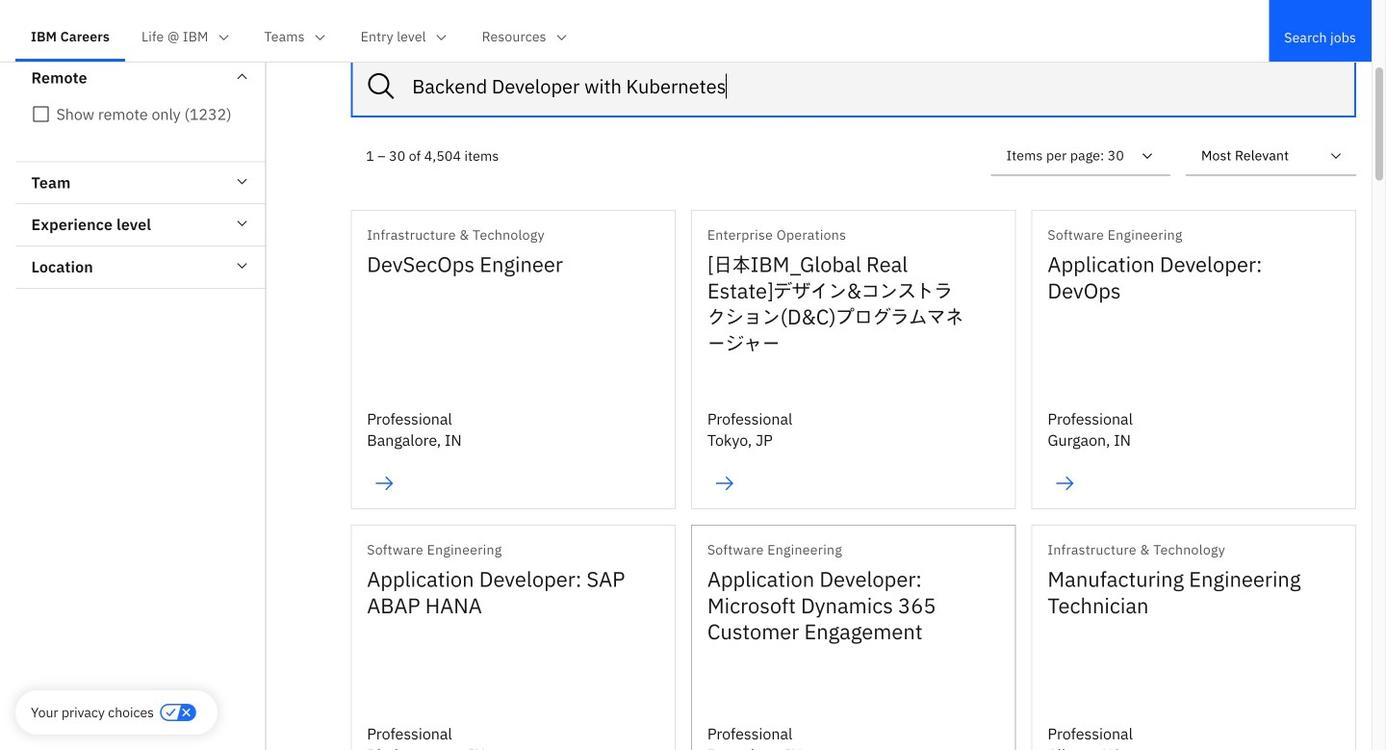 Task type: describe. For each thing, give the bounding box(es) containing it.
your privacy choices element
[[31, 702, 154, 723]]



Task type: vqa. For each thing, say whether or not it's contained in the screenshot.
Let'S Talk element on the bottom of the page
no



